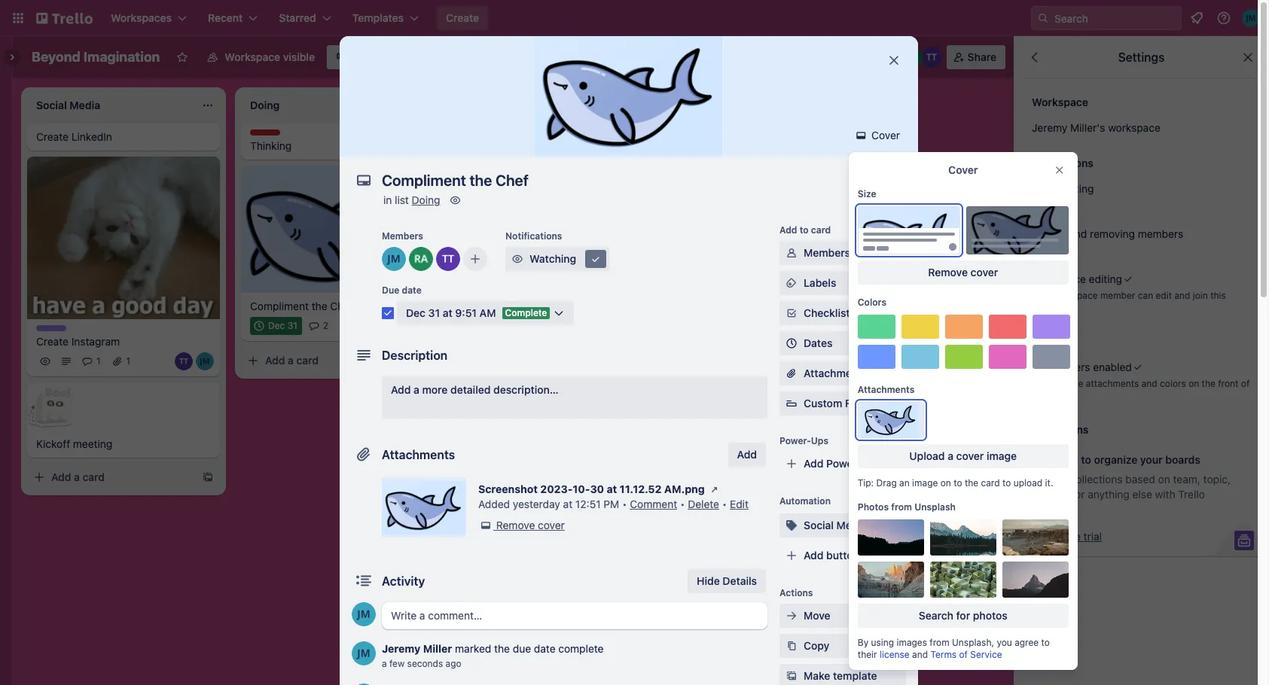 Task type: locate. For each thing, give the bounding box(es) containing it.
watching button
[[506, 247, 610, 271]]

2 horizontal spatial image
[[1058, 378, 1084, 390]]

0 horizontal spatial remove
[[496, 519, 535, 532]]

1 vertical spatial cover
[[957, 450, 985, 463]]

and inside show image attachments and colors on the front of cards.
[[1142, 378, 1158, 390]]

power-ups button
[[625, 45, 719, 69]]

cover inside upload a cover image button
[[957, 450, 985, 463]]

1 horizontal spatial dec
[[406, 307, 426, 319]]

0 vertical spatial power-
[[655, 50, 690, 63]]

0 horizontal spatial cover
[[869, 129, 900, 142]]

0 horizontal spatial add a card
[[51, 471, 105, 484]]

sm image inside make template link
[[784, 669, 799, 684]]

custom fields button
[[780, 396, 906, 411]]

workspace inside the any workspace member can edit and join this board.
[[1051, 290, 1098, 301]]

2 horizontal spatial on
[[1189, 378, 1200, 390]]

back to home image
[[36, 6, 93, 30]]

0 horizontal spatial ruby anderson (rubyanderson7) image
[[409, 247, 433, 271]]

labels
[[804, 277, 837, 289]]

1 horizontal spatial attachments
[[858, 384, 915, 396]]

automation up social
[[780, 496, 831, 507]]

on up unsplash
[[941, 478, 952, 489]]

sm image for checklist
[[784, 306, 799, 321]]

0 vertical spatial cover
[[971, 266, 999, 279]]

add button
[[728, 443, 766, 467]]

workspace editing
[[1032, 273, 1123, 286]]

1 horizontal spatial remove cover
[[929, 266, 999, 279]]

0 horizontal spatial from
[[892, 502, 913, 513]]

0 vertical spatial add a card button
[[455, 131, 624, 155]]

and
[[1069, 228, 1088, 240], [1175, 290, 1191, 301], [1142, 378, 1158, 390], [913, 650, 929, 661]]

dec down compliment
[[268, 320, 285, 331]]

1 vertical spatial at
[[607, 483, 617, 496]]

power-ups
[[655, 50, 710, 63], [780, 436, 829, 447]]

of down unsplash,
[[960, 650, 969, 661]]

0 horizontal spatial remove cover
[[496, 519, 565, 532]]

it.
[[1046, 478, 1054, 489]]

members
[[1138, 228, 1184, 240]]

Write a comment text field
[[382, 603, 768, 630]]

ruby anderson (rubyanderson7) image right 'filters'
[[902, 47, 923, 68]]

jeremy miller marked the due date complete a few seconds ago
[[382, 643, 604, 670]]

31 right ruby anderson (rubyanderson7) icon
[[428, 307, 440, 319]]

1 vertical spatial power-ups
[[780, 436, 829, 447]]

terry turtle (terryturtle) image down create instagram link at the left
[[175, 353, 193, 371]]

dec
[[406, 307, 426, 319], [268, 320, 285, 331]]

1 horizontal spatial create from template… image
[[416, 355, 428, 367]]

30
[[590, 483, 604, 496]]

power-ups down primary element
[[655, 50, 710, 63]]

mark due date as complete image
[[382, 307, 394, 319]]

terry turtle (terryturtle) image
[[921, 47, 942, 68], [436, 247, 460, 271], [368, 317, 386, 335], [175, 353, 193, 371]]

for
[[957, 610, 971, 622]]

image right an
[[913, 478, 939, 489]]

remove cover button
[[858, 261, 1069, 285]]

sm image for cover link
[[854, 128, 869, 143]]

power-ups down custom
[[780, 436, 829, 447]]

social media button
[[780, 514, 906, 538]]

1 horizontal spatial jeremy miller (jeremymiller198) image
[[352, 603, 376, 627]]

custom fields
[[804, 397, 875, 410]]

1 vertical spatial power-
[[780, 436, 811, 447]]

sm image down actions
[[784, 609, 799, 624]]

sm image down added
[[478, 518, 494, 533]]

create inside the create linkedin link
[[36, 130, 69, 143]]

dec down "due date"
[[406, 307, 426, 319]]

the inside "jeremy miller marked the due date complete a few seconds ago"
[[494, 643, 510, 656]]

0 horizontal spatial create from template… image
[[202, 472, 214, 484]]

date inside "jeremy miller marked the due date complete a few seconds ago"
[[534, 643, 556, 656]]

sm image inside cover link
[[854, 128, 869, 143]]

image inside show image attachments and colors on the front of cards.
[[1058, 378, 1084, 390]]

cover inside remove cover link
[[538, 519, 565, 532]]

am.png
[[665, 483, 705, 496]]

jeremy
[[1032, 121, 1068, 134], [382, 643, 421, 656]]

0 horizontal spatial add a card button
[[27, 466, 196, 490]]

2 horizontal spatial jeremy miller (jeremymiller198) image
[[882, 47, 903, 68]]

Mark due date as complete checkbox
[[382, 307, 394, 319]]

1 horizontal spatial power-
[[780, 436, 811, 447]]

upgrade to organize your boards create collections based on team, topic, project, or anything else with trello premium
[[1035, 454, 1231, 516]]

sm image right watching
[[589, 252, 604, 267]]

enabled
[[1094, 361, 1132, 374]]

ruby anderson (rubyanderson7) image
[[902, 47, 923, 68], [409, 247, 433, 271]]

another
[[713, 97, 752, 110]]

description
[[382, 349, 448, 362]]

license
[[880, 650, 910, 661]]

create for create instagram
[[36, 336, 69, 348]]

ups inside power-ups button
[[690, 50, 710, 63]]

1 vertical spatial create from template… image
[[202, 472, 214, 484]]

31 inside option
[[288, 320, 297, 331]]

and down images
[[913, 650, 929, 661]]

sm image left labels
[[784, 276, 799, 291]]

1 vertical spatial remove
[[496, 519, 535, 532]]

0 horizontal spatial dec
[[268, 320, 285, 331]]

ago
[[446, 659, 462, 670]]

Dec 31 checkbox
[[250, 317, 302, 335]]

thinking
[[250, 139, 292, 152]]

1 vertical spatial ups
[[811, 436, 829, 447]]

sm image
[[722, 45, 743, 66], [448, 193, 463, 208], [784, 246, 799, 261], [589, 252, 604, 267], [784, 276, 799, 291], [784, 306, 799, 321], [478, 518, 494, 533], [784, 609, 799, 624], [784, 639, 799, 654], [784, 669, 799, 684]]

1 vertical spatial jeremy
[[382, 643, 421, 656]]

create for create linkedin
[[36, 130, 69, 143]]

members inside adding and removing members members
[[1032, 245, 1072, 256]]

31 for dec 31 at 9:51 am
[[428, 307, 440, 319]]

create from template… image
[[630, 137, 642, 149]]

attachments up fields
[[858, 384, 915, 396]]

and left 'join'
[[1175, 290, 1191, 301]]

2 horizontal spatial add a card button
[[455, 131, 624, 155]]

image inside button
[[987, 450, 1018, 463]]

copy link
[[780, 634, 906, 659]]

compliment
[[250, 300, 309, 312]]

terry turtle (terryturtle) image left add members to card image
[[436, 247, 460, 271]]

1 horizontal spatial date
[[534, 643, 556, 656]]

ups inside add power-ups link
[[862, 457, 882, 470]]

tip:
[[858, 478, 875, 489]]

members down "adding"
[[1032, 245, 1072, 256]]

edit
[[730, 498, 749, 511]]

list right in
[[395, 194, 409, 206]]

members inside commenting members
[[1032, 200, 1072, 211]]

of inside show image attachments and colors on the front of cards.
[[1242, 378, 1250, 390]]

0 vertical spatial ups
[[690, 50, 710, 63]]

sm image left social
[[784, 518, 799, 533]]

create from template… image
[[416, 355, 428, 367], [202, 472, 214, 484]]

from up the license and terms of service
[[930, 637, 950, 649]]

upload
[[910, 450, 946, 463]]

attachments down more
[[382, 448, 455, 462]]

2 vertical spatial cover
[[538, 519, 565, 532]]

0 horizontal spatial 1
[[96, 356, 101, 367]]

share
[[968, 50, 997, 63]]

0 horizontal spatial jeremy
[[382, 643, 421, 656]]

workspace up miller's
[[1032, 96, 1089, 109]]

1 horizontal spatial of
[[1242, 378, 1250, 390]]

0 horizontal spatial power-ups
[[655, 50, 710, 63]]

social media
[[804, 519, 867, 532]]

0 vertical spatial cover
[[869, 129, 900, 142]]

customize views image
[[399, 50, 414, 65]]

list right another at the right of page
[[754, 97, 769, 110]]

0 vertical spatial from
[[892, 502, 913, 513]]

0 horizontal spatial power-
[[655, 50, 690, 63]]

card covers enabled
[[1032, 361, 1132, 374]]

jeremy miller (jeremymiller198) image left ruby anderson (rubyanderson7) icon
[[389, 317, 407, 335]]

dec for dec 31
[[268, 320, 285, 331]]

attachment
[[804, 367, 862, 380]]

search image
[[1038, 12, 1050, 24]]

workspace left visible
[[225, 50, 280, 63]]

power- down primary element
[[655, 50, 690, 63]]

covers
[[1032, 335, 1068, 348]]

0 vertical spatial date
[[402, 285, 422, 296]]

1 horizontal spatial cover
[[949, 164, 979, 176]]

ups up add another list
[[690, 50, 710, 63]]

1 horizontal spatial add a card button
[[241, 349, 410, 373]]

jeremy up few
[[382, 643, 421, 656]]

add a card
[[479, 136, 533, 149], [265, 354, 319, 367], [51, 471, 105, 484]]

sm image down notifications
[[510, 252, 525, 267]]

of
[[1242, 378, 1250, 390], [960, 650, 969, 661]]

1 horizontal spatial from
[[930, 637, 950, 649]]

1 horizontal spatial on
[[1159, 473, 1171, 486]]

remove cover inside "button"
[[929, 266, 999, 279]]

jeremy miller (jeremymiller198) image up due
[[382, 247, 406, 271]]

sm image
[[854, 128, 869, 143], [510, 252, 525, 267], [707, 482, 722, 497], [784, 518, 799, 533]]

2 vertical spatial add a card button
[[27, 466, 196, 490]]

1 horizontal spatial 1
[[126, 356, 130, 367]]

your
[[1141, 454, 1163, 466]]

seconds
[[407, 659, 443, 670]]

license and terms of service
[[880, 650, 1003, 661]]

jeremy miller (jeremymiller198) image
[[1243, 9, 1261, 27], [382, 247, 406, 271], [389, 317, 407, 335], [352, 642, 376, 666]]

to up the collections
[[1082, 454, 1092, 466]]

sm image left make at the bottom right
[[784, 669, 799, 684]]

0 horizontal spatial of
[[960, 650, 969, 661]]

1 horizontal spatial image
[[987, 450, 1018, 463]]

the left front at the right bottom of page
[[1202, 378, 1216, 390]]

1 horizontal spatial 31
[[428, 307, 440, 319]]

image down covers
[[1058, 378, 1084, 390]]

0 vertical spatial remove cover
[[929, 266, 999, 279]]

cover inside remove cover "button"
[[971, 266, 999, 279]]

colors
[[858, 297, 887, 308]]

any
[[1032, 290, 1048, 301]]

power- down custom
[[780, 436, 811, 447]]

of right front at the right bottom of page
[[1242, 378, 1250, 390]]

2 horizontal spatial power-
[[827, 457, 862, 470]]

automation inside button
[[743, 50, 801, 63]]

0 horizontal spatial ups
[[690, 50, 710, 63]]

drag
[[877, 478, 898, 489]]

topic,
[[1204, 473, 1231, 486]]

copy
[[804, 640, 830, 653]]

1 vertical spatial date
[[534, 643, 556, 656]]

boards
[[1166, 454, 1201, 466]]

jeremy miller's workspace link
[[1023, 115, 1261, 142]]

workspace down the "workspace editing"
[[1051, 290, 1098, 301]]

1 vertical spatial ruby anderson (rubyanderson7) image
[[409, 247, 433, 271]]

on right the colors
[[1189, 378, 1200, 390]]

0 vertical spatial attachments
[[858, 384, 915, 396]]

kickoff meeting link
[[36, 437, 211, 452]]

0 horizontal spatial at
[[443, 307, 453, 319]]

0 horizontal spatial image
[[913, 478, 939, 489]]

sm image inside social media button
[[784, 518, 799, 533]]

search
[[920, 610, 954, 622]]

31 for dec 31
[[288, 320, 297, 331]]

create for create
[[446, 11, 479, 24]]

license link
[[880, 650, 910, 661]]

sm image for watching button
[[510, 252, 525, 267]]

0 horizontal spatial attachments
[[382, 448, 455, 462]]

with
[[1156, 488, 1176, 501]]

to right agree
[[1042, 637, 1051, 649]]

jeremy miller (jeremymiller198) image
[[882, 47, 903, 68], [196, 353, 214, 371], [352, 603, 376, 627]]

team,
[[1174, 473, 1201, 486]]

linkedin
[[71, 130, 112, 143]]

add a more detailed description…
[[391, 384, 559, 396]]

1 vertical spatial add a card button
[[241, 349, 410, 373]]

sm image for social media button
[[784, 518, 799, 533]]

due
[[513, 643, 531, 656]]

jeremy for jeremy miller marked the due date complete a few seconds ago
[[382, 643, 421, 656]]

checklist link
[[780, 301, 906, 326]]

0 vertical spatial list
[[754, 97, 769, 110]]

comment link
[[630, 498, 678, 511]]

move link
[[780, 604, 906, 628]]

workspace up any at the right of the page
[[1032, 273, 1086, 286]]

None text field
[[375, 167, 872, 194]]

automation up add another list button
[[743, 50, 801, 63]]

to left upload
[[1003, 478, 1012, 489]]

on up with at the right of page
[[1159, 473, 1171, 486]]

join
[[1193, 290, 1209, 301]]

terms
[[931, 650, 957, 661]]

the
[[312, 300, 327, 312], [1202, 378, 1216, 390], [966, 478, 979, 489], [494, 643, 510, 656]]

button
[[827, 549, 860, 562]]

jeremy up permissions
[[1032, 121, 1068, 134]]

2 vertical spatial add a card
[[51, 471, 105, 484]]

image for tip: drag an image on to the card to upload it.
[[913, 478, 939, 489]]

the left due
[[494, 643, 510, 656]]

1 horizontal spatial ups
[[811, 436, 829, 447]]

sm image right the doing link
[[448, 193, 463, 208]]

1 vertical spatial image
[[987, 450, 1018, 463]]

1 horizontal spatial list
[[754, 97, 769, 110]]

image up upload
[[987, 450, 1018, 463]]

dec for dec 31 at 9:51 am
[[406, 307, 426, 319]]

in list doing
[[384, 194, 440, 206]]

2 vertical spatial at
[[563, 498, 573, 511]]

2 horizontal spatial ups
[[862, 457, 882, 470]]

0 vertical spatial create from template… image
[[416, 355, 428, 367]]

0 vertical spatial image
[[1058, 378, 1084, 390]]

1 vertical spatial remove cover
[[496, 519, 565, 532]]

search for photos
[[920, 610, 1008, 622]]

0 vertical spatial automation
[[743, 50, 801, 63]]

31
[[428, 307, 440, 319], [288, 320, 297, 331]]

1 vertical spatial automation
[[780, 496, 831, 507]]

2 vertical spatial ups
[[862, 457, 882, 470]]

sm image left copy
[[784, 639, 799, 654]]

31 down compliment the chef at top
[[288, 320, 297, 331]]

removing
[[1090, 228, 1136, 240]]

0 vertical spatial at
[[443, 307, 453, 319]]

dec inside option
[[268, 320, 285, 331]]

sm image inside automation button
[[722, 45, 743, 66]]

from down an
[[892, 502, 913, 513]]

terry turtle (terryturtle) image down due
[[368, 317, 386, 335]]

sm image for remove cover
[[478, 518, 494, 533]]

dates button
[[780, 332, 906, 356]]

sm image inside labels link
[[784, 276, 799, 291]]

1 vertical spatial attachments
[[382, 448, 455, 462]]

sm image inside the checklist link
[[784, 306, 799, 321]]

primary element
[[0, 0, 1270, 36]]

sm image down add to card
[[784, 246, 799, 261]]

and right "adding"
[[1069, 228, 1088, 240]]

terry turtle (terryturtle) image left share 'button'
[[921, 47, 942, 68]]

at down 2023-
[[563, 498, 573, 511]]

1 vertical spatial cover
[[949, 164, 979, 176]]

sm image inside the members link
[[784, 246, 799, 261]]

1 horizontal spatial at
[[563, 498, 573, 511]]

sm image left checklist
[[784, 306, 799, 321]]

jeremy miller (jeremymiller198) image right open information menu image
[[1243, 9, 1261, 27]]

0 horizontal spatial jeremy miller (jeremymiller198) image
[[196, 353, 214, 371]]

members down commenting
[[1032, 200, 1072, 211]]

ups up tip:
[[862, 457, 882, 470]]

sm image for members
[[784, 246, 799, 261]]

1 down create instagram link at the left
[[126, 356, 130, 367]]

a
[[502, 136, 508, 149], [288, 354, 294, 367], [414, 384, 420, 396], [948, 450, 954, 463], [74, 471, 80, 484], [382, 659, 387, 670]]

0 horizontal spatial list
[[395, 194, 409, 206]]

and left the colors
[[1142, 378, 1158, 390]]

organize
[[1095, 454, 1138, 466]]

1 vertical spatial from
[[930, 637, 950, 649]]

am
[[480, 307, 496, 319]]

at right 30
[[607, 483, 617, 496]]

jeremy miller (jeremymiller198) image inside primary element
[[1243, 9, 1261, 27]]

to inside the by using images from unsplash, you agree to their
[[1042, 637, 1051, 649]]

2 vertical spatial image
[[913, 478, 939, 489]]

power- up tip:
[[827, 457, 862, 470]]

0 vertical spatial jeremy
[[1032, 121, 1068, 134]]

1 horizontal spatial remove
[[929, 266, 969, 279]]

create inside create button
[[446, 11, 479, 24]]

0 vertical spatial power-ups
[[655, 50, 710, 63]]

labels link
[[780, 271, 906, 295]]

sm image for copy
[[784, 639, 799, 654]]

1 vertical spatial add a card
[[265, 354, 319, 367]]

Search field
[[1050, 7, 1182, 29]]

1 horizontal spatial ruby anderson (rubyanderson7) image
[[902, 47, 923, 68]]

sm image inside the copy link
[[784, 639, 799, 654]]

0 vertical spatial ruby anderson (rubyanderson7) image
[[902, 47, 923, 68]]

service
[[971, 650, 1003, 661]]

members link
[[780, 241, 906, 265]]

0 vertical spatial of
[[1242, 378, 1250, 390]]

dates
[[804, 337, 833, 350]]

at left 9:51
[[443, 307, 453, 319]]

0 vertical spatial add a card
[[479, 136, 533, 149]]

hide details
[[697, 575, 757, 588]]

to inside upgrade to organize your boards create collections based on team, topic, project, or anything else with trello premium
[[1082, 454, 1092, 466]]

dec 31 at 9:51 am
[[406, 307, 496, 319]]

color: purple, title: none image
[[36, 326, 66, 332]]

workspace for workspace
[[1032, 96, 1089, 109]]

0 vertical spatial remove
[[929, 266, 969, 279]]

ups up add power-ups
[[811, 436, 829, 447]]

sm image up another at the right of page
[[722, 45, 743, 66]]

sm image inside move link
[[784, 609, 799, 624]]

sm image up size
[[854, 128, 869, 143]]

1 horizontal spatial add a card
[[265, 354, 319, 367]]

from inside the by using images from unsplash, you agree to their
[[930, 637, 950, 649]]

jeremy inside "jeremy miller marked the due date complete a few seconds ago"
[[382, 643, 421, 656]]

search for photos button
[[858, 604, 1069, 628]]

create inside create instagram link
[[36, 336, 69, 348]]

their
[[858, 650, 878, 661]]

sm image inside watching button
[[510, 252, 525, 267]]

0 vertical spatial jeremy miller (jeremymiller198) image
[[882, 47, 903, 68]]

added yesterday at 12:51 pm
[[478, 498, 620, 511]]

ruby anderson (rubyanderson7) image up "due date"
[[409, 247, 433, 271]]

jeremy miller's workspace
[[1032, 121, 1161, 134]]

board
[[353, 50, 382, 63]]

1 horizontal spatial jeremy
[[1032, 121, 1068, 134]]

1 down instagram
[[96, 356, 101, 367]]

workspace inside button
[[225, 50, 280, 63]]



Task type: vqa. For each thing, say whether or not it's contained in the screenshot.
the top Tara Schultz (taraschultz7) image
no



Task type: describe. For each thing, give the bounding box(es) containing it.
filters
[[835, 50, 866, 63]]

1 vertical spatial of
[[960, 650, 969, 661]]

start free trial button
[[1035, 530, 1102, 545]]

at for 9:51
[[443, 307, 453, 319]]

2023-
[[541, 483, 573, 496]]

few
[[390, 659, 405, 670]]

add a more detailed description… link
[[382, 377, 768, 419]]

agree
[[1015, 637, 1040, 649]]

show image attachments and colors on the front of cards.
[[1032, 378, 1250, 402]]

trello
[[1179, 488, 1206, 501]]

show
[[1032, 378, 1056, 390]]

and inside the any workspace member can edit and join this board.
[[1175, 290, 1191, 301]]

12:51
[[576, 498, 601, 511]]

0 horizontal spatial on
[[941, 478, 952, 489]]

a inside "jeremy miller marked the due date complete a few seconds ago"
[[382, 659, 387, 670]]

a few seconds ago link
[[382, 659, 462, 670]]

an
[[900, 478, 910, 489]]

on inside upgrade to organize your boards create collections based on team, topic, project, or anything else with trello premium
[[1159, 473, 1171, 486]]

sm image for labels
[[784, 276, 799, 291]]

create button
[[437, 6, 488, 30]]

marked
[[455, 643, 492, 656]]

sm image inside watching button
[[589, 252, 604, 267]]

power- inside button
[[655, 50, 690, 63]]

2 horizontal spatial add a card
[[479, 136, 533, 149]]

adding
[[1032, 228, 1067, 240]]

due
[[382, 285, 400, 296]]

upgrade
[[1035, 454, 1079, 466]]

2 horizontal spatial at
[[607, 483, 617, 496]]

covers
[[1058, 361, 1091, 374]]

filters button
[[813, 45, 871, 69]]

upload a cover image button
[[858, 445, 1069, 469]]

beyond
[[32, 49, 80, 65]]

on inside show image attachments and colors on the front of cards.
[[1189, 378, 1200, 390]]

kickoff meeting
[[36, 438, 112, 451]]

compliment the chef
[[250, 300, 353, 312]]

board.
[[1032, 302, 1060, 313]]

delete link
[[688, 498, 720, 511]]

doing
[[412, 194, 440, 206]]

edit
[[1156, 290, 1173, 301]]

create from template… image for add a card button to the middle
[[416, 355, 428, 367]]

add another list
[[690, 97, 769, 110]]

create from template… image for the bottommost add a card button
[[202, 472, 214, 484]]

else
[[1133, 488, 1153, 501]]

or
[[1075, 488, 1085, 501]]

imagination
[[83, 49, 160, 65]]

photos from unsplash
[[858, 502, 957, 513]]

unsplash,
[[953, 637, 995, 649]]

due date
[[382, 285, 422, 296]]

the down upload a cover image button
[[966, 478, 979, 489]]

dec 31
[[268, 320, 297, 331]]

more
[[422, 384, 448, 396]]

screenshot
[[478, 483, 538, 496]]

remove inside "button"
[[929, 266, 969, 279]]

complete
[[505, 307, 547, 319]]

Board name text field
[[24, 45, 168, 69]]

terms of service link
[[931, 650, 1003, 661]]

using
[[872, 637, 895, 649]]

start
[[1035, 530, 1059, 543]]

workspace for workspace visible
[[225, 50, 280, 63]]

power-ups inside button
[[655, 50, 710, 63]]

card
[[1032, 361, 1056, 374]]

add power-ups link
[[780, 452, 906, 476]]

added
[[478, 498, 510, 511]]

1 horizontal spatial power-ups
[[780, 436, 829, 447]]

anything
[[1088, 488, 1130, 501]]

sm image for automation
[[722, 45, 743, 66]]

11.12.52
[[620, 483, 662, 496]]

fields
[[845, 397, 875, 410]]

member
[[1101, 290, 1136, 301]]

the inside show image attachments and colors on the front of cards.
[[1202, 378, 1216, 390]]

10-
[[573, 483, 590, 496]]

hide
[[697, 575, 720, 588]]

media
[[837, 519, 867, 532]]

editing
[[1089, 273, 1123, 286]]

at for 12:51
[[563, 498, 573, 511]]

jeremy miller (jeremymiller198) image left few
[[352, 642, 376, 666]]

beyond imagination
[[32, 49, 160, 65]]

make template link
[[780, 665, 906, 686]]

description…
[[494, 384, 559, 396]]

2 vertical spatial power-
[[827, 457, 862, 470]]

sm image for move
[[784, 609, 799, 624]]

front
[[1219, 378, 1239, 390]]

complete
[[559, 643, 604, 656]]

the up 2
[[312, 300, 327, 312]]

list inside button
[[754, 97, 769, 110]]

ruby anderson (rubyanderson7) image
[[410, 317, 428, 335]]

add members to card image
[[469, 252, 482, 267]]

image for upload a cover image
[[987, 450, 1018, 463]]

workspace for workspace editing
[[1032, 273, 1086, 286]]

1 vertical spatial list
[[395, 194, 409, 206]]

images
[[897, 637, 928, 649]]

0 horizontal spatial date
[[402, 285, 422, 296]]

move
[[804, 610, 831, 622]]

create inside upgrade to organize your boards create collections based on team, topic, project, or anything else with trello premium
[[1035, 473, 1068, 486]]

star or unstar board image
[[177, 51, 189, 63]]

thinking link
[[250, 139, 425, 154]]

create instagram
[[36, 336, 120, 348]]

2 vertical spatial jeremy miller (jeremymiller198) image
[[352, 603, 376, 627]]

1 1 from the left
[[96, 356, 101, 367]]

add inside button
[[690, 97, 710, 110]]

0 notifications image
[[1188, 9, 1206, 27]]

sm image up delete
[[707, 482, 722, 497]]

collections
[[1071, 473, 1123, 486]]

to up the members link
[[800, 225, 809, 236]]

and inside adding and removing members members
[[1069, 228, 1088, 240]]

comment
[[630, 498, 678, 511]]

yesterday
[[513, 498, 561, 511]]

2
[[323, 320, 329, 331]]

2 1 from the left
[[126, 356, 130, 367]]

jeremy for jeremy miller's workspace
[[1032, 121, 1068, 134]]

sm image for make template
[[784, 669, 799, 684]]

collections
[[1032, 423, 1089, 436]]

miller
[[423, 643, 452, 656]]

1 vertical spatial jeremy miller (jeremymiller198) image
[[196, 353, 214, 371]]

to down upload a cover image button
[[954, 478, 963, 489]]

members down in list doing in the top of the page
[[382, 231, 423, 242]]

open information menu image
[[1217, 11, 1232, 26]]

photos
[[974, 610, 1008, 622]]

actions
[[780, 588, 813, 599]]

color: bold red, title: "thoughts" element
[[250, 130, 292, 141]]

create linkedin link
[[36, 130, 211, 145]]

template
[[833, 670, 878, 683]]

workspace
[[1109, 121, 1161, 134]]

delete
[[688, 498, 720, 511]]

members up labels
[[804, 246, 851, 259]]

details
[[723, 575, 757, 588]]

notifications
[[506, 231, 562, 242]]

visible
[[283, 50, 315, 63]]



